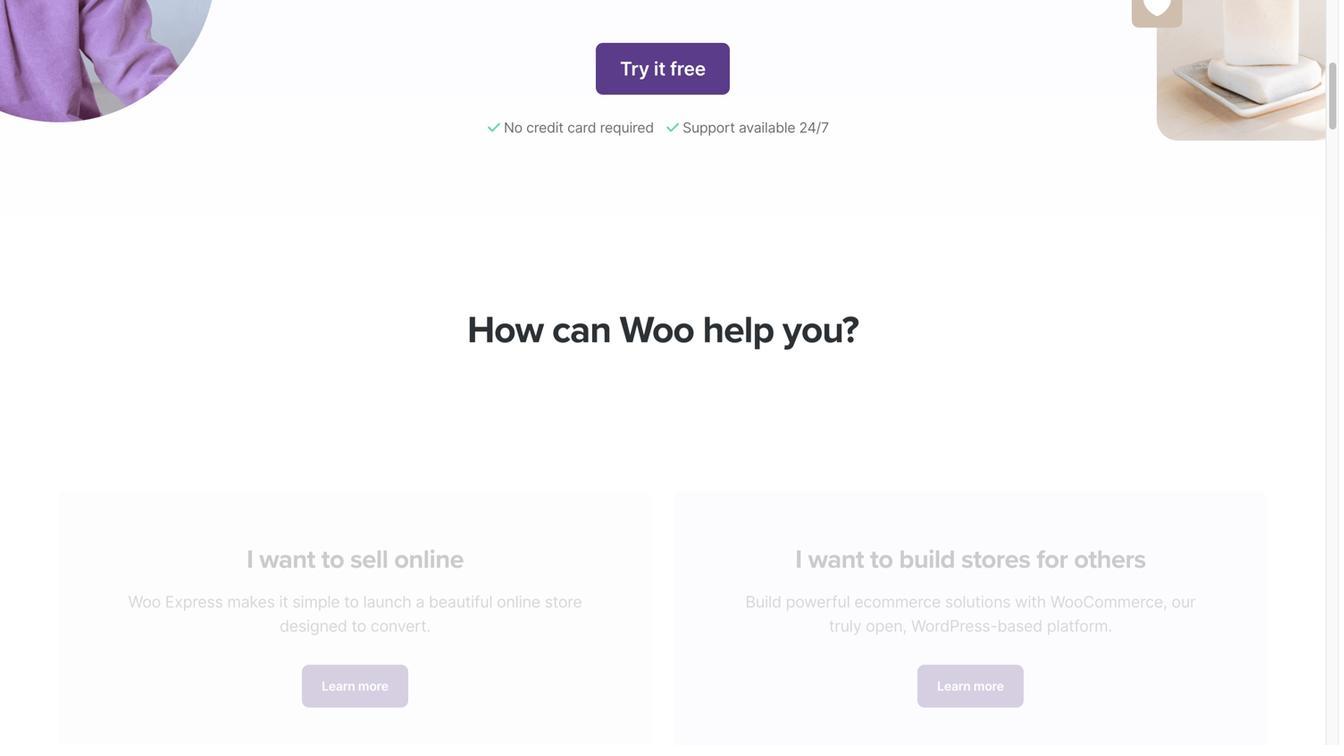 Task type: describe. For each thing, give the bounding box(es) containing it.
build
[[899, 534, 956, 565]]

wordpress-
[[912, 606, 998, 625]]

our
[[1172, 582, 1196, 602]]

based platform.
[[998, 606, 1113, 625]]

ecommerce
[[855, 582, 941, 602]]

free
[[670, 57, 706, 80]]

designed
[[280, 606, 347, 625]]

0 vertical spatial woo
[[620, 307, 694, 352]]

i want to build stores for others
[[796, 534, 1146, 565]]

1 horizontal spatial it
[[654, 57, 666, 80]]

learn more link for build
[[918, 655, 1024, 698]]

support
[[683, 119, 735, 136]]

try it free link
[[596, 43, 730, 95]]

build powerful ecommerce solutions with woocommerce, our truly open, wordpress-based platform.
[[746, 582, 1196, 625]]

i want to sell online
[[247, 534, 464, 565]]

more for stores
[[974, 669, 1004, 684]]

online inside woo express makes it simple to launch a beautiful online store designed to convert.
[[497, 582, 541, 602]]

check image for support available 24/7
[[667, 121, 679, 135]]

learn more for build
[[938, 669, 1004, 684]]

it inside woo express makes it simple to launch a beautiful online store designed to convert.
[[279, 582, 288, 602]]

how can woo help you?
[[467, 307, 859, 352]]

support available 24/7
[[679, 119, 829, 136]]

no
[[504, 119, 523, 136]]

build
[[746, 582, 782, 602]]

others
[[1075, 534, 1146, 565]]

0 vertical spatial online
[[394, 534, 464, 565]]

required
[[600, 119, 654, 136]]

to up ecommerce at the bottom
[[871, 534, 893, 565]]

truly
[[829, 606, 862, 625]]

try it free
[[620, 57, 706, 80]]

learn for sell
[[322, 669, 355, 684]]

can
[[552, 307, 611, 352]]

no credit card required
[[500, 119, 658, 136]]

to left sell
[[321, 534, 344, 565]]

convert.
[[371, 606, 431, 625]]

i for i want to build stores for others
[[796, 534, 802, 565]]

try
[[620, 57, 650, 80]]



Task type: locate. For each thing, give the bounding box(es) containing it.
a
[[416, 582, 425, 602]]

want
[[259, 534, 315, 565], [808, 534, 864, 565]]

solutions
[[946, 582, 1011, 602]]

learn more down wordpress-
[[938, 669, 1004, 684]]

2 check image from the left
[[667, 121, 679, 135]]

woocommerce,
[[1051, 582, 1168, 602]]

i
[[247, 534, 253, 565], [796, 534, 802, 565]]

1 learn more link from the left
[[302, 655, 408, 698]]

i for i want to sell online
[[247, 534, 253, 565]]

learn more down woo express makes it simple to launch a beautiful online store designed to convert.
[[322, 669, 389, 684]]

1 horizontal spatial i
[[796, 534, 802, 565]]

learn more
[[322, 669, 389, 684], [938, 669, 1004, 684]]

store
[[545, 582, 582, 602]]

1 horizontal spatial want
[[808, 534, 864, 565]]

woo right "can"
[[620, 307, 694, 352]]

1 horizontal spatial learn more
[[938, 669, 1004, 684]]

want up powerful at the bottom
[[808, 534, 864, 565]]

2 learn more from the left
[[938, 669, 1004, 684]]

check image
[[488, 121, 500, 135], [667, 121, 679, 135]]

0 horizontal spatial woo
[[128, 582, 161, 602]]

available
[[739, 119, 796, 136]]

1 horizontal spatial online
[[497, 582, 541, 602]]

2 learn more link from the left
[[918, 655, 1024, 698]]

2 more from the left
[[974, 669, 1004, 684]]

0 horizontal spatial online
[[394, 534, 464, 565]]

woo left express
[[128, 582, 161, 602]]

1 learn from the left
[[322, 669, 355, 684]]

1 vertical spatial woo
[[128, 582, 161, 602]]

i up makes
[[247, 534, 253, 565]]

1 learn more from the left
[[322, 669, 389, 684]]

1 horizontal spatial check image
[[667, 121, 679, 135]]

learn down wordpress-
[[938, 669, 971, 684]]

beautiful
[[429, 582, 493, 602]]

stores
[[962, 534, 1031, 565]]

express
[[165, 582, 223, 602]]

2 want from the left
[[808, 534, 864, 565]]

0 horizontal spatial i
[[247, 534, 253, 565]]

0 horizontal spatial learn more link
[[302, 655, 408, 698]]

0 horizontal spatial check image
[[488, 121, 500, 135]]

check image for no credit card required
[[488, 121, 500, 135]]

i up powerful at the bottom
[[796, 534, 802, 565]]

to down launch at left bottom
[[352, 606, 366, 625]]

want up simple
[[259, 534, 315, 565]]

1 want from the left
[[259, 534, 315, 565]]

more down convert.
[[358, 669, 389, 684]]

credit
[[527, 119, 564, 136]]

0 horizontal spatial learn
[[322, 669, 355, 684]]

more for online
[[358, 669, 389, 684]]

want for i want to sell online
[[259, 534, 315, 565]]

woo inside woo express makes it simple to launch a beautiful online store designed to convert.
[[128, 582, 161, 602]]

learn more link down wordpress-
[[918, 655, 1024, 698]]

woo express makes it simple to launch a beautiful online store designed to convert.
[[128, 582, 582, 625]]

1 more from the left
[[358, 669, 389, 684]]

sell
[[350, 534, 388, 565]]

it left simple
[[279, 582, 288, 602]]

with
[[1015, 582, 1047, 602]]

1 horizontal spatial more
[[974, 669, 1004, 684]]

check image left support
[[667, 121, 679, 135]]

open,
[[866, 606, 907, 625]]

online up a
[[394, 534, 464, 565]]

learn down designed
[[322, 669, 355, 684]]

simple
[[293, 582, 340, 602]]

1 i from the left
[[247, 534, 253, 565]]

learn for build
[[938, 669, 971, 684]]

0 vertical spatial it
[[654, 57, 666, 80]]

online
[[394, 534, 464, 565], [497, 582, 541, 602]]

to
[[321, 534, 344, 565], [871, 534, 893, 565], [344, 582, 359, 602], [352, 606, 366, 625]]

0 horizontal spatial learn more
[[322, 669, 389, 684]]

more down wordpress-
[[974, 669, 1004, 684]]

powerful
[[786, 582, 850, 602]]

learn more link for sell
[[302, 655, 408, 698]]

it right try
[[654, 57, 666, 80]]

1 horizontal spatial learn
[[938, 669, 971, 684]]

makes
[[227, 582, 275, 602]]

help
[[703, 307, 774, 352]]

woo
[[620, 307, 694, 352], [128, 582, 161, 602]]

0 horizontal spatial want
[[259, 534, 315, 565]]

learn more for sell
[[322, 669, 389, 684]]

24/7
[[800, 119, 829, 136]]

learn more link down woo express makes it simple to launch a beautiful online store designed to convert.
[[302, 655, 408, 698]]

1 vertical spatial online
[[497, 582, 541, 602]]

1 horizontal spatial learn more link
[[918, 655, 1024, 698]]

0 horizontal spatial more
[[358, 669, 389, 684]]

1 check image from the left
[[488, 121, 500, 135]]

0 horizontal spatial it
[[279, 582, 288, 602]]

for
[[1037, 534, 1068, 565]]

want for i want to build stores for others
[[808, 534, 864, 565]]

more
[[358, 669, 389, 684], [974, 669, 1004, 684]]

launch
[[363, 582, 412, 602]]

card
[[568, 119, 597, 136]]

you?
[[783, 307, 859, 352]]

learn
[[322, 669, 355, 684], [938, 669, 971, 684]]

learn more link
[[302, 655, 408, 698], [918, 655, 1024, 698]]

2 learn from the left
[[938, 669, 971, 684]]

online left store
[[497, 582, 541, 602]]

2 i from the left
[[796, 534, 802, 565]]

it
[[654, 57, 666, 80], [279, 582, 288, 602]]

1 vertical spatial it
[[279, 582, 288, 602]]

to right simple
[[344, 582, 359, 602]]

1 horizontal spatial woo
[[620, 307, 694, 352]]

check image left no
[[488, 121, 500, 135]]

how
[[467, 307, 544, 352]]



Task type: vqa. For each thing, say whether or not it's contained in the screenshot.
second 'Learn'
yes



